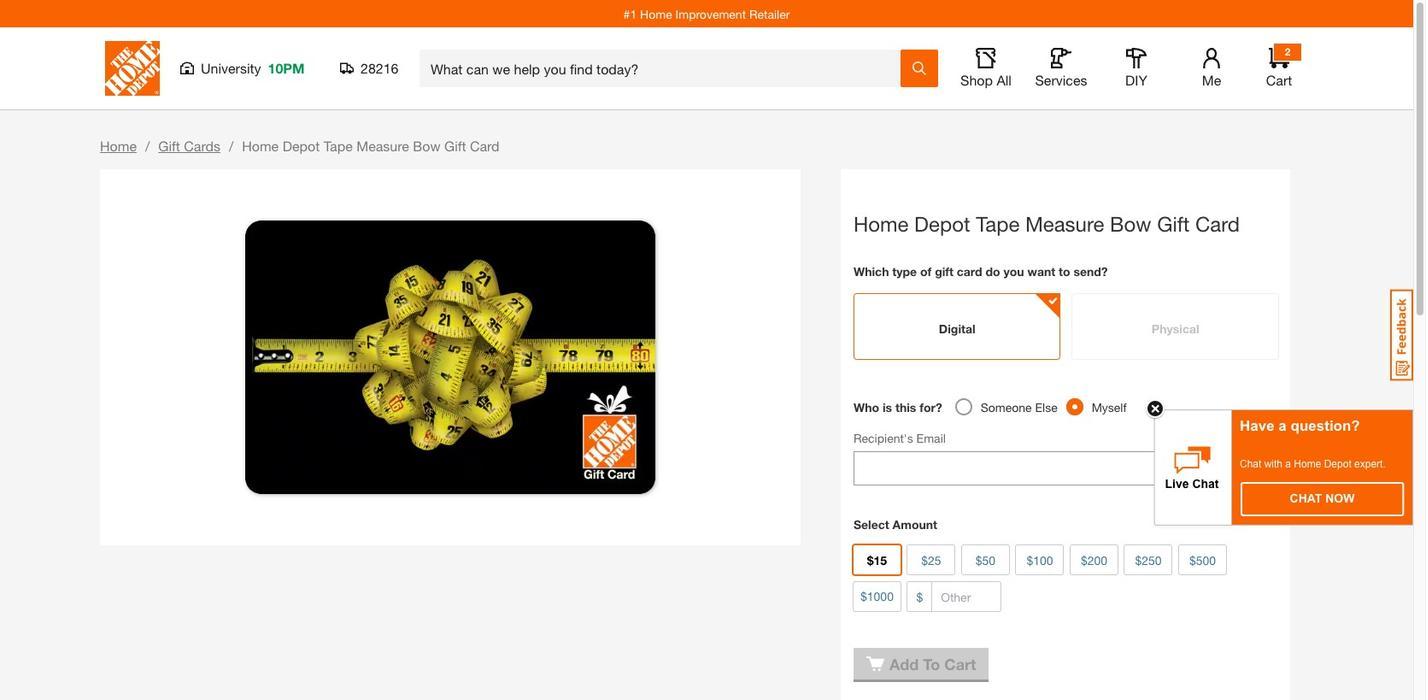 Task type: locate. For each thing, give the bounding box(es) containing it.
2
[[1285, 45, 1291, 58]]

0 vertical spatial depot
[[283, 138, 320, 154]]

send?
[[1074, 264, 1108, 279]]

$15
[[867, 553, 887, 567]]

bow
[[413, 138, 441, 154], [1110, 212, 1152, 236]]

add to cart icon image
[[867, 656, 886, 671]]

chat now
[[1290, 492, 1355, 505]]

1 vertical spatial tape
[[976, 212, 1020, 236]]

who is this for?
[[854, 400, 943, 415]]

home depot tape measure bow gift card
[[854, 212, 1240, 236]]

0 vertical spatial cart
[[1267, 72, 1293, 88]]

$100
[[1027, 553, 1054, 567]]

/ right the cards
[[229, 138, 234, 154]]

measure down 28216
[[357, 138, 409, 154]]

recipient's
[[854, 431, 914, 445]]

measure
[[357, 138, 409, 154], [1026, 212, 1105, 236]]

cart right to
[[945, 654, 976, 673]]

chat
[[1240, 458, 1262, 470]]

cart down 2
[[1267, 72, 1293, 88]]

$250
[[1135, 553, 1162, 567]]

diy button
[[1109, 48, 1164, 89]]

to
[[1059, 264, 1071, 279]]

1 vertical spatial bow
[[1110, 212, 1152, 236]]

a right with
[[1286, 458, 1292, 470]]

1 vertical spatial cart
[[945, 654, 976, 673]]

someone
[[981, 400, 1032, 415]]

diy
[[1126, 72, 1148, 88]]

depot down 10pm
[[283, 138, 320, 154]]

$50 button
[[962, 545, 1009, 574]]

2 horizontal spatial gift
[[1157, 212, 1190, 236]]

0 horizontal spatial /
[[145, 138, 150, 154]]

0 vertical spatial measure
[[357, 138, 409, 154]]

depot left expert.
[[1325, 458, 1352, 470]]

0 horizontal spatial measure
[[357, 138, 409, 154]]

1 vertical spatial depot
[[915, 212, 971, 236]]

university 10pm
[[201, 60, 305, 76]]

home right the cards
[[242, 138, 279, 154]]

home link
[[100, 138, 137, 154]]

0 horizontal spatial bow
[[413, 138, 441, 154]]

tape
[[324, 138, 353, 154], [976, 212, 1020, 236]]

/
[[145, 138, 150, 154], [229, 138, 234, 154]]

me
[[1202, 72, 1222, 88]]

a right the have
[[1279, 418, 1287, 434]]

1 horizontal spatial measure
[[1026, 212, 1105, 236]]

depot
[[283, 138, 320, 154], [915, 212, 971, 236], [1325, 458, 1352, 470]]

$200
[[1081, 553, 1108, 567]]

1 horizontal spatial card
[[1196, 212, 1240, 236]]

the home depot logo image
[[105, 41, 160, 96]]

2 horizontal spatial depot
[[1325, 458, 1352, 470]]

0 horizontal spatial tape
[[324, 138, 353, 154]]

to
[[923, 654, 941, 673]]

0 vertical spatial tape
[[324, 138, 353, 154]]

1 horizontal spatial gift
[[444, 138, 466, 154]]

gift
[[158, 138, 180, 154], [444, 138, 466, 154], [1157, 212, 1190, 236]]

card
[[470, 138, 500, 154], [1196, 212, 1240, 236]]

tape down '28216' button
[[324, 138, 353, 154]]

is
[[883, 400, 892, 415]]

tape up do on the right of the page
[[976, 212, 1020, 236]]

default image digital image
[[245, 221, 656, 494]]

home
[[640, 6, 672, 21], [100, 138, 137, 154], [242, 138, 279, 154], [854, 212, 909, 236], [1294, 458, 1322, 470]]

cards
[[184, 138, 220, 154]]

$100 button
[[1017, 545, 1064, 574]]

gift
[[935, 264, 954, 279]]

have a question?
[[1240, 418, 1361, 434]]

0 horizontal spatial depot
[[283, 138, 320, 154]]

do
[[986, 264, 1001, 279]]

expert.
[[1355, 458, 1386, 470]]

depot up gift
[[915, 212, 971, 236]]

cart
[[1267, 72, 1293, 88], [945, 654, 976, 673]]

now
[[1326, 492, 1355, 505]]

measure up to
[[1026, 212, 1105, 236]]

1 horizontal spatial bow
[[1110, 212, 1152, 236]]

$25 button
[[908, 545, 955, 574]]

1 horizontal spatial /
[[229, 138, 234, 154]]

0 horizontal spatial card
[[470, 138, 500, 154]]

recipient's email
[[854, 431, 946, 445]]

0 horizontal spatial cart
[[945, 654, 976, 673]]

/ right home link
[[145, 138, 150, 154]]

card
[[957, 264, 983, 279]]

0 vertical spatial bow
[[413, 138, 441, 154]]

question?
[[1291, 418, 1361, 434]]

home / gift cards / home depot tape measure bow gift card
[[100, 138, 500, 154]]

a
[[1279, 418, 1287, 434], [1286, 458, 1292, 470]]



Task type: vqa. For each thing, say whether or not it's contained in the screenshot.
the $100
yes



Task type: describe. For each thing, give the bounding box(es) containing it.
else
[[1036, 400, 1058, 415]]

physical link
[[1072, 293, 1280, 360]]

2 vertical spatial depot
[[1325, 458, 1352, 470]]

$500
[[1190, 553, 1216, 567]]

physical
[[1152, 321, 1200, 336]]

0 vertical spatial card
[[470, 138, 500, 154]]

1 horizontal spatial tape
[[976, 212, 1020, 236]]

home right with
[[1294, 458, 1322, 470]]

chat now link
[[1242, 483, 1404, 516]]

Recipient's Email email field
[[854, 451, 1282, 486]]

home up the which on the top
[[854, 212, 909, 236]]

retailer
[[750, 6, 790, 21]]

services button
[[1034, 48, 1089, 89]]

shop
[[961, 72, 993, 88]]

$15 button
[[854, 545, 901, 574]]

0 horizontal spatial gift
[[158, 138, 180, 154]]

$1000
[[861, 589, 894, 603]]

digital
[[939, 321, 976, 336]]

$200 button
[[1071, 545, 1118, 574]]

28216 button
[[340, 60, 399, 77]]

#1
[[624, 6, 637, 21]]

1 vertical spatial measure
[[1026, 212, 1105, 236]]

feedback link image
[[1391, 289, 1414, 381]]

select amount
[[854, 517, 938, 532]]

me button
[[1185, 48, 1239, 89]]

gift cards link
[[158, 138, 220, 154]]

$500 button
[[1180, 545, 1227, 574]]

1 horizontal spatial depot
[[915, 212, 971, 236]]

1 vertical spatial card
[[1196, 212, 1240, 236]]

add
[[890, 654, 919, 673]]

add to cart button
[[854, 648, 989, 680]]

10pm
[[268, 60, 305, 76]]

this
[[896, 400, 917, 415]]

email
[[917, 431, 946, 445]]

home right "#1"
[[640, 6, 672, 21]]

which type of gift card do you want to send?
[[854, 264, 1108, 279]]

amount
[[893, 517, 938, 532]]

someone else
[[981, 400, 1058, 415]]

university
[[201, 60, 261, 76]]

1 / from the left
[[145, 138, 150, 154]]

for?
[[920, 400, 943, 415]]

which
[[854, 264, 889, 279]]

select
[[854, 517, 890, 532]]

What can we help you find today? search field
[[431, 50, 900, 86]]

Other number field
[[941, 590, 997, 604]]

$25
[[922, 553, 942, 567]]

add to cart
[[890, 654, 976, 673]]

home left gift cards link
[[100, 138, 137, 154]]

of
[[921, 264, 932, 279]]

1 horizontal spatial cart
[[1267, 72, 1293, 88]]

shop all button
[[959, 48, 1014, 89]]

shop all
[[961, 72, 1012, 88]]

improvement
[[676, 6, 746, 21]]

who
[[854, 400, 880, 415]]

#1 home improvement retailer
[[624, 6, 790, 21]]

$250 button
[[1125, 545, 1172, 574]]

cart 2
[[1267, 45, 1293, 88]]

digital link
[[854, 293, 1061, 360]]

$1000 button
[[854, 582, 901, 611]]

$ button
[[908, 582, 1001, 611]]

want
[[1028, 264, 1056, 279]]

chat
[[1290, 492, 1323, 505]]

$50
[[976, 553, 996, 567]]

myself
[[1092, 400, 1127, 415]]

$
[[917, 590, 923, 604]]

with
[[1265, 458, 1283, 470]]

you
[[1004, 264, 1025, 279]]

chat with a home depot expert.
[[1240, 458, 1386, 470]]

28216
[[361, 60, 399, 76]]

services
[[1036, 72, 1088, 88]]

have
[[1240, 418, 1275, 434]]

all
[[997, 72, 1012, 88]]

2 / from the left
[[229, 138, 234, 154]]

cart inside button
[[945, 654, 976, 673]]

1 vertical spatial a
[[1286, 458, 1292, 470]]

type
[[893, 264, 917, 279]]

0 vertical spatial a
[[1279, 418, 1287, 434]]



